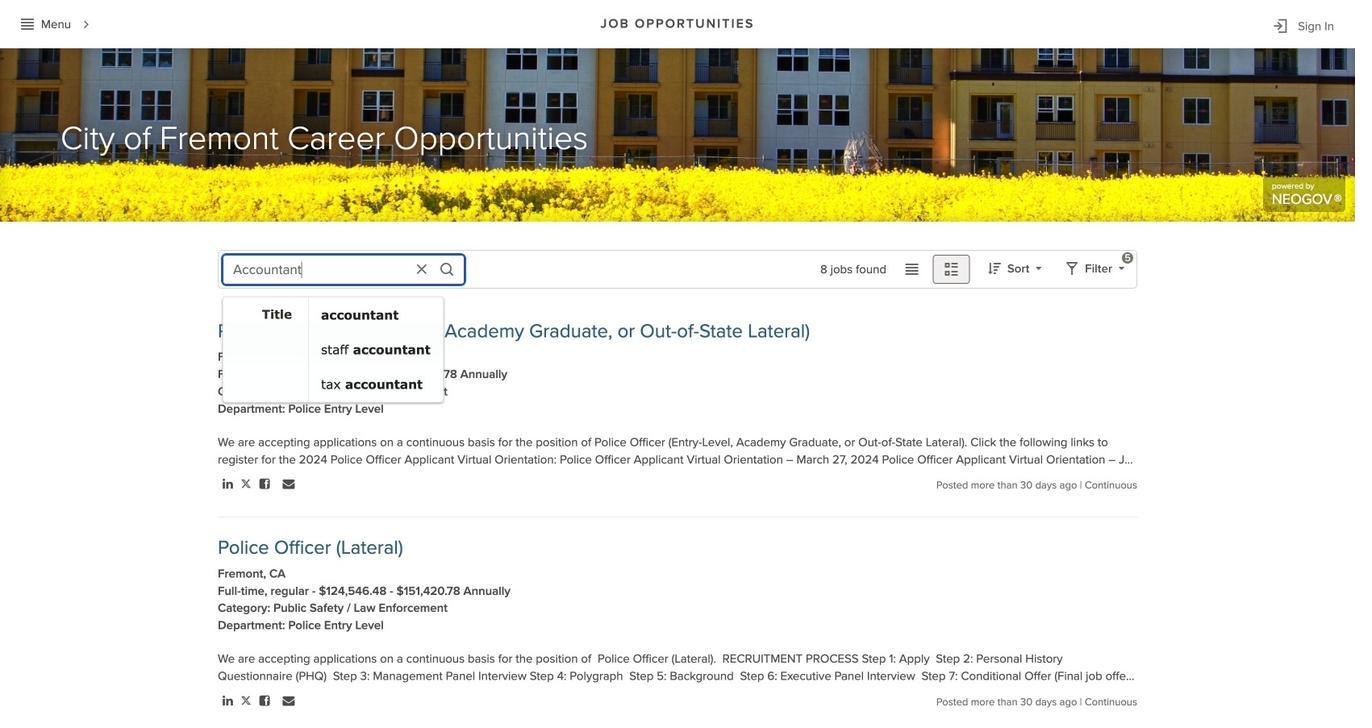 Task type: vqa. For each thing, say whether or not it's contained in the screenshot.
MENU
no



Task type: describe. For each thing, give the bounding box(es) containing it.
chevron right image
[[79, 18, 94, 32]]

xs image
[[21, 18, 34, 30]]

Search by keyword. When autocomplete results are available use up and down arrows to select an item. text field
[[223, 255, 465, 285]]



Task type: locate. For each thing, give the bounding box(es) containing it.
list box
[[223, 297, 444, 403]]

header element
[[0, 0, 1356, 48]]

caret down image
[[1036, 264, 1042, 274]]

caret down image
[[1119, 264, 1125, 274]]



